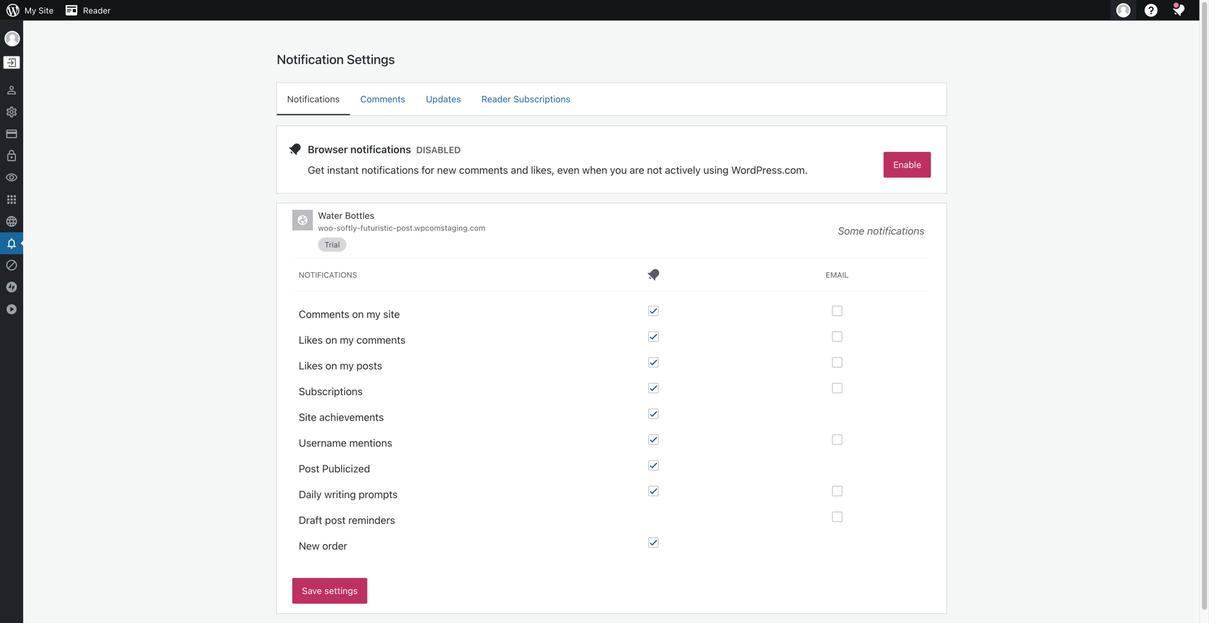 Task type: locate. For each thing, give the bounding box(es) containing it.
actively
[[665, 164, 701, 176]]

new order
[[299, 540, 348, 552]]

my left site at the left of the page
[[367, 308, 381, 321]]

my for comments
[[340, 334, 354, 346]]

menu containing notifications
[[277, 83, 947, 115]]

comments for comments
[[361, 94, 406, 104]]

save
[[302, 586, 322, 597]]

my site
[[24, 5, 54, 15]]

1 vertical spatial site
[[299, 411, 317, 424]]

updates link
[[416, 83, 472, 114]]

on for site
[[352, 308, 364, 321]]

site right my
[[39, 5, 54, 15]]

when
[[583, 164, 608, 176]]

1 likes from the top
[[299, 334, 323, 346]]

comments inside menu
[[361, 94, 406, 104]]

on down the likes on my comments
[[326, 360, 337, 372]]

draft post reminders
[[299, 514, 395, 527]]

likes
[[299, 334, 323, 346], [299, 360, 323, 372]]

0 vertical spatial my
[[367, 308, 381, 321]]

on
[[352, 308, 364, 321], [326, 334, 337, 346], [326, 360, 337, 372]]

are
[[630, 164, 645, 176]]

on up the likes on my comments
[[352, 308, 364, 321]]

browser
[[308, 143, 348, 156]]

1 vertical spatial likes
[[299, 360, 323, 372]]

post publicized
[[299, 463, 370, 475]]

posts
[[357, 360, 383, 372]]

likes,
[[531, 164, 555, 176]]

reader right my site
[[83, 5, 111, 15]]

1 horizontal spatial site
[[299, 411, 317, 424]]

reader
[[83, 5, 111, 15], [482, 94, 511, 104]]

softly-
[[337, 224, 361, 233]]

get
[[308, 164, 325, 176]]

comments left and
[[459, 164, 509, 176]]

1 vertical spatial comments
[[357, 334, 406, 346]]

0 vertical spatial site
[[39, 5, 54, 15]]

2 vertical spatial my
[[340, 360, 354, 372]]

1 horizontal spatial comments
[[361, 94, 406, 104]]

get instant notifications for new comments and likes, even when you are not actively using wordpress.com.
[[308, 164, 808, 176]]

0 vertical spatial comments
[[459, 164, 509, 176]]

1 vertical spatial reader
[[482, 94, 511, 104]]

comments for comments on my site
[[299, 308, 350, 321]]

on up likes on my posts
[[326, 334, 337, 346]]

notifications link
[[277, 83, 350, 114]]

subscriptions
[[514, 94, 571, 104], [299, 386, 363, 398]]

site inside "link"
[[39, 5, 54, 15]]

comments up the likes on my comments
[[299, 308, 350, 321]]

username mentions
[[299, 437, 393, 449]]

my down comments on my site
[[340, 334, 354, 346]]

water bottles woo-softly-futuristic-post.wpcomstaging.com
[[318, 210, 486, 233]]

1 horizontal spatial subscriptions
[[514, 94, 571, 104]]

site inside notification settings main content
[[299, 411, 317, 424]]

disabled
[[417, 145, 461, 155]]

2 likes from the top
[[299, 360, 323, 372]]

updates
[[426, 94, 461, 104]]

settings
[[325, 586, 358, 597]]

2 vertical spatial on
[[326, 360, 337, 372]]

site up username
[[299, 411, 317, 424]]

0 horizontal spatial subscriptions
[[299, 386, 363, 398]]

notifications
[[351, 143, 411, 156], [362, 164, 419, 176], [868, 225, 925, 237], [299, 271, 357, 280]]

likes down the likes on my comments
[[299, 360, 323, 372]]

save settings button
[[293, 579, 368, 604]]

publicized
[[322, 463, 370, 475]]

0 vertical spatial subscriptions
[[514, 94, 571, 104]]

comments
[[361, 94, 406, 104], [299, 308, 350, 321]]

language image
[[5, 215, 18, 228]]

1 vertical spatial my
[[340, 334, 354, 346]]

daily
[[299, 489, 322, 501]]

likes up likes on my posts
[[299, 334, 323, 346]]

using
[[704, 164, 729, 176]]

reader right updates
[[482, 94, 511, 104]]

reader for reader subscriptions
[[482, 94, 511, 104]]

0 vertical spatial likes
[[299, 334, 323, 346]]

reminders
[[349, 514, 395, 527]]

None checkbox
[[833, 306, 843, 316], [833, 358, 843, 368], [649, 383, 659, 394], [833, 383, 843, 394], [649, 435, 659, 445], [649, 486, 659, 497], [833, 486, 843, 497], [833, 512, 843, 523], [833, 306, 843, 316], [833, 358, 843, 368], [649, 383, 659, 394], [833, 383, 843, 394], [649, 435, 659, 445], [649, 486, 659, 497], [833, 486, 843, 497], [833, 512, 843, 523]]

wordpress.com.
[[732, 164, 808, 176]]

my
[[367, 308, 381, 321], [340, 334, 354, 346], [340, 360, 354, 372]]

my left posts
[[340, 360, 354, 372]]

my profile image
[[1117, 3, 1131, 17]]

comments down site at the left of the page
[[357, 334, 406, 346]]

site
[[39, 5, 54, 15], [299, 411, 317, 424]]

browser notifications disabled
[[308, 143, 461, 156]]

0 horizontal spatial reader
[[83, 5, 111, 15]]

reader subscriptions
[[482, 94, 571, 104]]

0 horizontal spatial comments
[[357, 334, 406, 346]]

1 horizontal spatial comments
[[459, 164, 509, 176]]

apps image
[[5, 193, 18, 206]]

my for posts
[[340, 360, 354, 372]]

menu
[[277, 83, 947, 115]]

post.wpcomstaging.com
[[397, 224, 486, 233]]

site
[[383, 308, 400, 321]]

0 horizontal spatial site
[[39, 5, 54, 15]]

lock image
[[5, 149, 18, 162]]

0 horizontal spatial comments
[[299, 308, 350, 321]]

1 vertical spatial on
[[326, 334, 337, 346]]

log out of wordpress.com image
[[6, 57, 17, 69]]

1 vertical spatial comments
[[299, 308, 350, 321]]

0 vertical spatial reader
[[83, 5, 111, 15]]

notifications right some
[[868, 225, 925, 237]]

notification settings
[[277, 52, 395, 67]]

comments up browser notifications disabled
[[361, 94, 406, 104]]

1 horizontal spatial reader
[[482, 94, 511, 104]]

credit_card image
[[5, 128, 18, 140]]

comments
[[459, 164, 509, 176], [357, 334, 406, 346]]

1 vertical spatial subscriptions
[[299, 386, 363, 398]]

instant
[[327, 164, 359, 176]]

0 vertical spatial comments
[[361, 94, 406, 104]]

enable
[[894, 159, 922, 170]]

manage your notifications image
[[1172, 3, 1187, 18]]

my site link
[[0, 0, 59, 21]]

reader inside menu
[[482, 94, 511, 104]]

you
[[611, 164, 627, 176]]

notifications up instant
[[351, 143, 411, 156]]

None checkbox
[[649, 306, 659, 316], [649, 332, 659, 342], [833, 332, 843, 342], [649, 358, 659, 368], [649, 409, 659, 419], [833, 435, 843, 445], [649, 461, 659, 471], [649, 538, 659, 548], [649, 306, 659, 316], [649, 332, 659, 342], [833, 332, 843, 342], [649, 358, 659, 368], [649, 409, 659, 419], [833, 435, 843, 445], [649, 461, 659, 471], [649, 538, 659, 548]]

0 vertical spatial on
[[352, 308, 364, 321]]



Task type: describe. For each thing, give the bounding box(es) containing it.
bottles
[[345, 210, 375, 221]]

comments link
[[350, 83, 416, 114]]

on for posts
[[326, 360, 337, 372]]

notifications down trial
[[299, 271, 357, 280]]

futuristic-
[[361, 224, 397, 233]]

woo-
[[318, 224, 337, 233]]

notifications
[[287, 94, 340, 104]]

noah lott image
[[5, 31, 20, 46]]

some notifications
[[839, 225, 925, 237]]

mentions
[[350, 437, 393, 449]]

reader for reader
[[83, 5, 111, 15]]

subscriptions inside menu
[[514, 94, 571, 104]]

email
[[826, 271, 849, 280]]

daily writing prompts
[[299, 489, 398, 501]]

trial
[[325, 240, 340, 249]]

likes for likes on my comments
[[299, 334, 323, 346]]

notification settings main content
[[277, 51, 947, 614]]

help image
[[1144, 3, 1160, 18]]

not
[[648, 164, 663, 176]]

site achievements
[[299, 411, 384, 424]]

likes on my comments
[[299, 334, 406, 346]]

comments on my site
[[299, 308, 400, 321]]

some
[[839, 225, 865, 237]]

save settings
[[302, 586, 358, 597]]

notifications down browser notifications disabled
[[362, 164, 419, 176]]

achievements
[[320, 411, 384, 424]]

settings image
[[5, 106, 18, 119]]

person image
[[5, 84, 18, 97]]

even
[[558, 164, 580, 176]]

and
[[511, 164, 529, 176]]

block image
[[5, 259, 18, 272]]

my
[[24, 5, 36, 15]]

water
[[318, 210, 343, 221]]

reader link
[[59, 0, 116, 21]]

likes for likes on my posts
[[299, 360, 323, 372]]

on for comments
[[326, 334, 337, 346]]

likes on my posts
[[299, 360, 383, 372]]

reader subscriptions link
[[472, 83, 581, 114]]

username
[[299, 437, 347, 449]]

writing
[[325, 489, 356, 501]]

draft
[[299, 514, 323, 527]]

prompts
[[359, 489, 398, 501]]

new
[[437, 164, 457, 176]]

post
[[325, 514, 346, 527]]

notifications image
[[5, 237, 18, 250]]

visibility image
[[5, 171, 18, 184]]

new
[[299, 540, 320, 552]]

my for site
[[367, 308, 381, 321]]

order
[[323, 540, 348, 552]]

for
[[422, 164, 435, 176]]

post
[[299, 463, 320, 475]]

enable button
[[884, 152, 932, 178]]



Task type: vqa. For each thing, say whether or not it's contained in the screenshot.
Days inside the button
no



